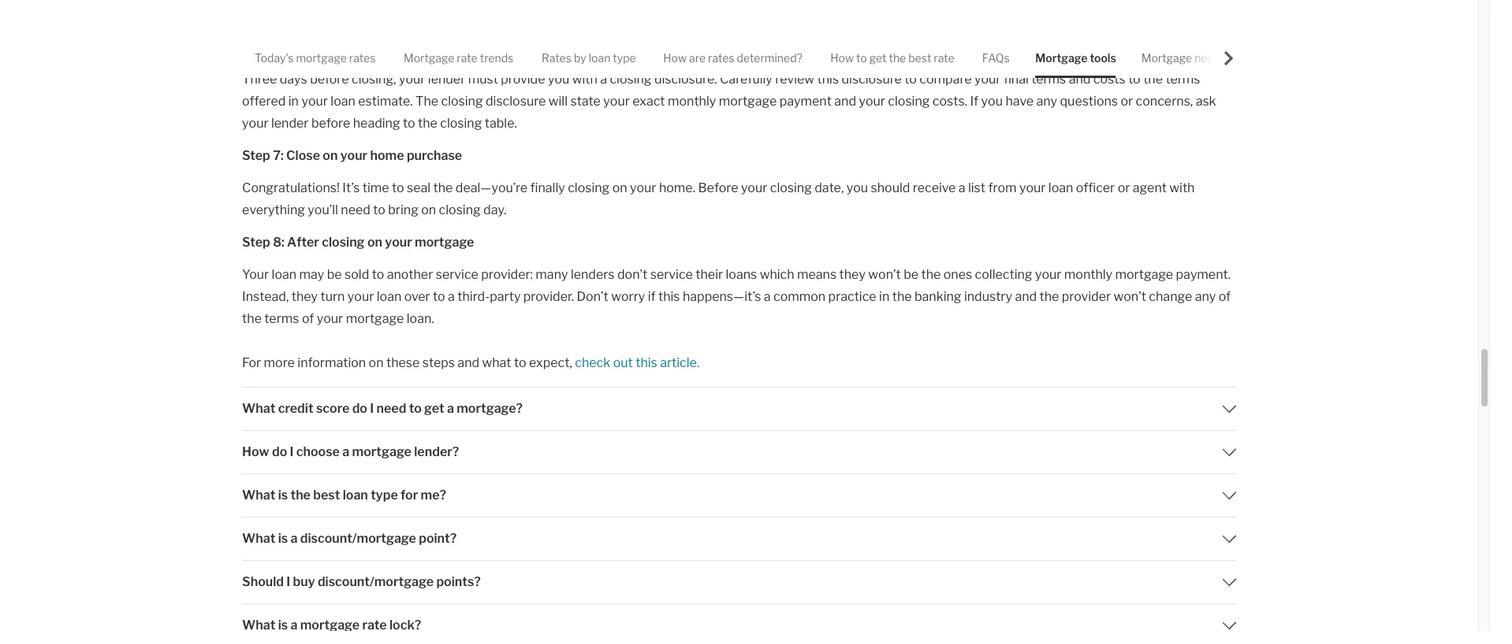 Task type: describe. For each thing, give the bounding box(es) containing it.
happens—it's
[[683, 289, 761, 304]]

exact
[[633, 93, 665, 108]]

step for step 8: after closing on your mortgage
[[242, 235, 270, 250]]

and inside your loan may be sold to another service provider: many lenders don't service their loans which means they won't be the ones collecting your monthly mortgage payment. instead, they turn your loan over to a third-party provider. don't worry if this happens—it's a common practice in the banking industry and the provider won't change any of the terms of your mortgage loan.
[[1015, 289, 1037, 304]]

costs.
[[933, 93, 967, 108]]

it's
[[342, 180, 360, 195]]

1 horizontal spatial terms
[[1031, 71, 1066, 86]]

0 vertical spatial disclosure
[[409, 39, 471, 54]]

seal
[[407, 180, 431, 195]]

mortgage tools link
[[1035, 38, 1116, 78]]

monthly inside your loan may be sold to another service provider: many lenders don't service their loans which means they won't be the ones collecting your monthly mortgage payment. instead, they turn your loan over to a third-party provider. don't worry if this happens—it's a common practice in the banking industry and the provider won't change any of the terms of your mortgage loan.
[[1064, 267, 1113, 282]]

your up it's
[[340, 148, 368, 163]]

may
[[299, 267, 324, 282]]

your right collecting
[[1035, 267, 1062, 282]]

for
[[401, 488, 418, 503]]

closing,
[[352, 71, 396, 86]]

provider
[[1062, 289, 1111, 304]]

your left home.
[[630, 180, 656, 195]]

how do i choose a mortgage lender?
[[242, 444, 459, 459]]

on right close
[[323, 148, 338, 163]]

mortgage left loan.
[[346, 311, 404, 326]]

lender?
[[414, 444, 459, 459]]

are
[[689, 51, 706, 65]]

or inside congratulations! it's time to seal the deal—you're finally closing on your home. before your closing date, you should receive a list from your loan officer or agent with everything you'll need to bring on closing day.
[[1118, 180, 1130, 195]]

mortgage rate trends
[[404, 51, 513, 65]]

mortgage for mortgage rate trends
[[404, 51, 454, 65]]

over
[[404, 289, 430, 304]]

have
[[1006, 93, 1034, 108]]

provider.
[[523, 289, 574, 304]]

your down sold
[[348, 289, 374, 304]]

final
[[1004, 71, 1029, 86]]

is for the
[[278, 488, 288, 503]]

mortgage up another at the left top of the page
[[415, 235, 474, 250]]

mortgage rate trends link
[[404, 38, 513, 78]]

1 service from the left
[[436, 267, 478, 282]]

loan.
[[407, 311, 434, 326]]

in inside your loan may be sold to another service provider: many lenders don't service their loans which means they won't be the ones collecting your monthly mortgage payment. instead, they turn your loan over to a third-party provider. don't worry if this happens—it's a common practice in the banking industry and the provider won't change any of the terms of your mortgage loan.
[[879, 289, 890, 304]]

rates for mortgage
[[349, 51, 376, 65]]

days
[[280, 71, 307, 86]]

0 vertical spatial you
[[548, 71, 569, 86]]

carefully
[[720, 71, 773, 86]]

information
[[298, 355, 366, 370]]

loan left may
[[272, 267, 297, 282]]

faqs link
[[982, 38, 1010, 78]]

a right choose
[[342, 444, 349, 459]]

mortgage tools
[[1035, 51, 1116, 65]]

monthly inside three days before closing, your lender must provide you with a closing disclosure. carefully review this disclosure to compare your final terms and costs to the terms offered in your loan estimate. the closing disclosure will state your exact monthly mortgage payment and your closing costs. if you have any questions or concerns, ask your lender before heading to the closing table.
[[668, 93, 716, 108]]

what for what is a discount/mortgage point?
[[242, 531, 275, 546]]

after
[[287, 235, 319, 250]]

a down which
[[764, 289, 771, 304]]

any inside three days before closing, your lender must provide you with a closing disclosure. carefully review this disclosure to compare your final terms and costs to the terms offered in your loan estimate. the closing disclosure will state your exact monthly mortgage payment and your closing costs. if you have any questions or concerns, ask your lender before heading to the closing table.
[[1036, 93, 1057, 108]]

mortgage down what credit score do i need to get a mortgage?
[[352, 444, 412, 459]]

credit
[[278, 401, 313, 416]]

loan inside three days before closing, your lender must provide you with a closing disclosure. carefully review this disclosure to compare your final terms and costs to the terms offered in your loan estimate. the closing disclosure will state your exact monthly mortgage payment and your closing costs. if you have any questions or concerns, ask your lender before heading to the closing table.
[[331, 93, 355, 108]]

1 vertical spatial they
[[292, 289, 318, 304]]

congratulations! it's time to seal the deal—you're finally closing on your home. before your closing date, you should receive a list from your loan officer or agent with everything you'll need to bring on closing day.
[[242, 180, 1198, 217]]

ask
[[1196, 93, 1216, 108]]

closing up exact
[[610, 71, 652, 86]]

offered
[[242, 93, 286, 108]]

faqs
[[982, 51, 1010, 65]]

for more information on these steps and what to expect, check out this article.
[[242, 355, 700, 370]]

with inside congratulations! it's time to seal the deal—you're finally closing on your home. before your closing date, you should receive a list from your loan officer or agent with everything you'll need to bring on closing day.
[[1170, 180, 1195, 195]]

rates by loan type
[[542, 51, 636, 65]]

which
[[760, 267, 794, 282]]

costs
[[1093, 71, 1126, 86]]

what for what credit score do i need to get a mortgage?
[[242, 401, 275, 416]]

mortgage up days
[[296, 51, 347, 65]]

close
[[286, 148, 320, 163]]

1 horizontal spatial of
[[1219, 289, 1231, 304]]

today's mortgage rates
[[255, 51, 376, 65]]

1 vertical spatial before
[[311, 116, 350, 130]]

your down turn
[[317, 311, 343, 326]]

how to get the best rate link
[[830, 38, 955, 78]]

review
[[775, 71, 815, 86]]

closing left date, at the top of page
[[770, 180, 812, 195]]

on left home.
[[612, 180, 627, 195]]

terms inside your loan may be sold to another service provider: many lenders don't service their loans which means they won't be the ones collecting your monthly mortgage payment. instead, they turn your loan over to a third-party provider. don't worry if this happens—it's a common practice in the banking industry and the provider won't change any of the terms of your mortgage loan.
[[264, 311, 299, 326]]

steps
[[422, 355, 455, 370]]

0 vertical spatial i
[[370, 401, 374, 416]]

list
[[968, 180, 986, 195]]

purchase
[[407, 148, 462, 163]]

heading
[[353, 116, 400, 130]]

1 vertical spatial lender
[[271, 116, 309, 130]]

and down mortgage tools
[[1069, 71, 1091, 86]]

your
[[242, 267, 269, 282]]

news
[[1195, 51, 1222, 65]]

out
[[613, 355, 633, 370]]

another
[[387, 267, 433, 282]]

your up the
[[399, 71, 425, 86]]

worry
[[611, 289, 645, 304]]

this inside three days before closing, your lender must provide you with a closing disclosure. carefully review this disclosure to compare your final terms and costs to the terms offered in your loan estimate. the closing disclosure will state your exact monthly mortgage payment and your closing costs. if you have any questions or concerns, ask your lender before heading to the closing table.
[[817, 71, 839, 86]]

compare
[[920, 71, 972, 86]]

instead,
[[242, 289, 289, 304]]

step for step 6: review your closing disclosure
[[242, 39, 270, 54]]

points?
[[436, 574, 481, 589]]

0 horizontal spatial do
[[272, 444, 287, 459]]

how to get the best rate
[[830, 51, 955, 65]]

a left third-
[[448, 289, 455, 304]]

how are rates determined?
[[663, 51, 803, 65]]

concerns,
[[1136, 93, 1193, 108]]

0 horizontal spatial best
[[313, 488, 340, 503]]

mortgage for mortgage tools
[[1035, 51, 1088, 65]]

change
[[1149, 289, 1192, 304]]

buy
[[293, 574, 315, 589]]

discount/mortgage for points?
[[318, 574, 434, 589]]

1 vertical spatial won't
[[1114, 289, 1146, 304]]

article.
[[660, 355, 700, 370]]

how for how do i choose a mortgage lender?
[[242, 444, 269, 459]]

table.
[[485, 116, 517, 130]]

loan down how do i choose a mortgage lender?
[[343, 488, 368, 503]]

party
[[490, 289, 521, 304]]

1 horizontal spatial need
[[377, 401, 406, 416]]

2 be from the left
[[904, 267, 919, 282]]

mortgage news link
[[1141, 38, 1222, 78]]

disclosure.
[[654, 71, 717, 86]]

0 vertical spatial they
[[839, 267, 866, 282]]

rates
[[542, 51, 572, 65]]

your right from
[[1019, 180, 1046, 195]]

home.
[[659, 180, 695, 195]]

6:
[[273, 39, 284, 54]]

step 7: close on your home purchase
[[242, 148, 462, 163]]

what
[[482, 355, 511, 370]]

banking
[[915, 289, 962, 304]]



Task type: vqa. For each thing, say whether or not it's contained in the screenshot.
'the' inside How to get the best rate link
yes



Task type: locate. For each thing, give the bounding box(es) containing it.
from
[[988, 180, 1017, 195]]

your right state
[[603, 93, 630, 108]]

1 vertical spatial with
[[1170, 180, 1195, 195]]

2 horizontal spatial terms
[[1166, 71, 1200, 86]]

1 be from the left
[[327, 267, 342, 282]]

and left the what
[[458, 355, 479, 370]]

0 horizontal spatial with
[[572, 71, 597, 86]]

1 vertical spatial any
[[1195, 289, 1216, 304]]

three
[[242, 71, 277, 86]]

2 horizontal spatial mortgage
[[1141, 51, 1192, 65]]

must
[[468, 71, 498, 86]]

loans
[[726, 267, 757, 282]]

any right have
[[1036, 93, 1057, 108]]

closing left table.
[[440, 116, 482, 130]]

what is the best loan type for me?
[[242, 488, 446, 503]]

do right score
[[352, 401, 367, 416]]

monthly up 'provider'
[[1064, 267, 1113, 282]]

on left 'these'
[[369, 355, 384, 370]]

discount/mortgage for point?
[[300, 531, 416, 546]]

0 vertical spatial monthly
[[668, 93, 716, 108]]

i right score
[[370, 401, 374, 416]]

rates right 'are'
[[708, 51, 735, 65]]

0 vertical spatial discount/mortgage
[[300, 531, 416, 546]]

your down offered
[[242, 116, 269, 130]]

third-
[[458, 289, 490, 304]]

they down may
[[292, 289, 318, 304]]

terms down mortgage news
[[1166, 71, 1200, 86]]

mortgage up change
[[1115, 267, 1173, 282]]

trends
[[480, 51, 513, 65]]

before down today's mortgage rates
[[310, 71, 349, 86]]

1 rate from the left
[[457, 51, 478, 65]]

0 horizontal spatial mortgage
[[404, 51, 454, 65]]

do
[[352, 401, 367, 416], [272, 444, 287, 459]]

lender down 'mortgage rate trends'
[[428, 71, 465, 86]]

0 vertical spatial is
[[278, 488, 288, 503]]

a down rates by loan type
[[600, 71, 607, 86]]

estimate.
[[358, 93, 413, 108]]

your loan may be sold to another service provider: many lenders don't service their loans which means they won't be the ones collecting your monthly mortgage payment. instead, they turn your loan over to a third-party provider. don't worry if this happens—it's a common practice in the banking industry and the provider won't change any of the terms of your mortgage loan.
[[242, 267, 1234, 326]]

3 step from the top
[[242, 235, 270, 250]]

your
[[334, 39, 361, 54], [399, 71, 425, 86], [975, 71, 1001, 86], [302, 93, 328, 108], [603, 93, 630, 108], [859, 93, 885, 108], [242, 116, 269, 130], [340, 148, 368, 163], [630, 180, 656, 195], [741, 180, 767, 195], [1019, 180, 1046, 195], [385, 235, 412, 250], [1035, 267, 1062, 282], [348, 289, 374, 304], [317, 311, 343, 326]]

1 vertical spatial you
[[981, 93, 1003, 108]]

if
[[648, 289, 656, 304]]

discount/mortgage down what is a discount/mortgage point?
[[318, 574, 434, 589]]

loan inside congratulations! it's time to seal the deal—you're finally closing on your home. before your closing date, you should receive a list from your loan officer or agent with everything you'll need to bring on closing day.
[[1049, 180, 1073, 195]]

best inside how to get the best rate link
[[908, 51, 931, 65]]

2 vertical spatial what
[[242, 531, 275, 546]]

type
[[613, 51, 636, 65], [371, 488, 398, 503]]

in inside three days before closing, your lender must provide you with a closing disclosure. carefully review this disclosure to compare your final terms and costs to the terms offered in your loan estimate. the closing disclosure will state your exact monthly mortgage payment and your closing costs. if you have any questions or concerns, ask your lender before heading to the closing table.
[[288, 93, 299, 108]]

how for how are rates determined?
[[663, 51, 687, 65]]

1 vertical spatial monthly
[[1064, 267, 1113, 282]]

0 horizontal spatial need
[[341, 202, 370, 217]]

0 vertical spatial any
[[1036, 93, 1057, 108]]

1 vertical spatial i
[[290, 444, 294, 459]]

your down days
[[302, 93, 328, 108]]

a up the buy
[[291, 531, 298, 546]]

1 vertical spatial step
[[242, 148, 270, 163]]

terms down instead,
[[264, 311, 299, 326]]

closing left day.
[[439, 202, 481, 217]]

or down costs
[[1121, 93, 1133, 108]]

practice
[[828, 289, 877, 304]]

what credit score do i need to get a mortgage?
[[242, 401, 523, 416]]

0 vertical spatial in
[[288, 93, 299, 108]]

rates by loan type link
[[542, 38, 636, 78]]

2 mortgage from the left
[[1035, 51, 1088, 65]]

rate up must
[[457, 51, 478, 65]]

or inside three days before closing, your lender must provide you with a closing disclosure. carefully review this disclosure to compare your final terms and costs to the terms offered in your loan estimate. the closing disclosure will state your exact monthly mortgage payment and your closing costs. if you have any questions or concerns, ask your lender before heading to the closing table.
[[1121, 93, 1133, 108]]

this right out
[[636, 355, 657, 370]]

monthly
[[668, 93, 716, 108], [1064, 267, 1113, 282]]

0 horizontal spatial disclosure
[[409, 39, 471, 54]]

what
[[242, 401, 275, 416], [242, 488, 275, 503], [242, 531, 275, 546]]

2 vertical spatial i
[[286, 574, 290, 589]]

of down may
[[302, 311, 314, 326]]

loan left over
[[377, 289, 402, 304]]

of down payment.
[[1219, 289, 1231, 304]]

0 horizontal spatial terms
[[264, 311, 299, 326]]

2 vertical spatial you
[[847, 180, 868, 195]]

collecting
[[975, 267, 1032, 282]]

you inside congratulations! it's time to seal the deal—you're finally closing on your home. before your closing date, you should receive a list from your loan officer or agent with everything you'll need to bring on closing day.
[[847, 180, 868, 195]]

how left choose
[[242, 444, 269, 459]]

1 horizontal spatial monthly
[[1064, 267, 1113, 282]]

lender down offered
[[271, 116, 309, 130]]

2 horizontal spatial how
[[830, 51, 854, 65]]

step for step 7: close on your home purchase
[[242, 148, 270, 163]]

2 horizontal spatial you
[[981, 93, 1003, 108]]

1 horizontal spatial be
[[904, 267, 919, 282]]

2 vertical spatial this
[[636, 355, 657, 370]]

mortgage left news
[[1141, 51, 1192, 65]]

step left 8: in the top of the page
[[242, 235, 270, 250]]

best up compare on the right top of the page
[[908, 51, 931, 65]]

your right before
[[741, 180, 767, 195]]

what for what is the best loan type for me?
[[242, 488, 275, 503]]

closing down must
[[441, 93, 483, 108]]

should
[[242, 574, 284, 589]]

0 vertical spatial best
[[908, 51, 931, 65]]

1 horizontal spatial lender
[[428, 71, 465, 86]]

terms right final
[[1031, 71, 1066, 86]]

with down rates by loan type
[[572, 71, 597, 86]]

loan
[[589, 51, 611, 65], [331, 93, 355, 108], [1049, 180, 1073, 195], [272, 267, 297, 282], [377, 289, 402, 304], [343, 488, 368, 503]]

payment
[[780, 93, 832, 108]]

mortgage?
[[457, 401, 523, 416]]

many
[[536, 267, 568, 282]]

a left list
[[959, 180, 966, 195]]

2 what from the top
[[242, 488, 275, 503]]

0 vertical spatial need
[[341, 202, 370, 217]]

0 vertical spatial before
[[310, 71, 349, 86]]

need down it's
[[341, 202, 370, 217]]

a inside three days before closing, your lender must provide you with a closing disclosure. carefully review this disclosure to compare your final terms and costs to the terms offered in your loan estimate. the closing disclosure will state your exact monthly mortgage payment and your closing costs. if you have any questions or concerns, ask your lender before heading to the closing table.
[[600, 71, 607, 86]]

review
[[287, 39, 331, 54]]

you down rates
[[548, 71, 569, 86]]

0 horizontal spatial rate
[[457, 51, 478, 65]]

1 horizontal spatial rates
[[708, 51, 735, 65]]

1 horizontal spatial mortgage
[[1035, 51, 1088, 65]]

in down days
[[288, 93, 299, 108]]

any inside your loan may be sold to another service provider: many lenders don't service their loans which means they won't be the ones collecting your monthly mortgage payment. instead, they turn your loan over to a third-party provider. don't worry if this happens—it's a common practice in the banking industry and the provider won't change any of the terms of your mortgage loan.
[[1195, 289, 1216, 304]]

disclosure
[[409, 39, 471, 54], [842, 71, 902, 86], [486, 93, 546, 108]]

do left choose
[[272, 444, 287, 459]]

0 horizontal spatial get
[[424, 401, 444, 416]]

0 vertical spatial do
[[352, 401, 367, 416]]

0 vertical spatial get
[[869, 51, 887, 65]]

how left 'are'
[[663, 51, 687, 65]]

1 horizontal spatial get
[[869, 51, 887, 65]]

discount/mortgage
[[300, 531, 416, 546], [318, 574, 434, 589]]

and
[[1069, 71, 1091, 86], [834, 93, 856, 108], [1015, 289, 1037, 304], [458, 355, 479, 370]]

by
[[574, 51, 586, 65]]

3 what from the top
[[242, 531, 275, 546]]

discount/mortgage up 'should i buy discount/mortgage points?'
[[300, 531, 416, 546]]

1 horizontal spatial they
[[839, 267, 866, 282]]

0 vertical spatial type
[[613, 51, 636, 65]]

rates for are
[[708, 51, 735, 65]]

home
[[370, 148, 404, 163]]

1 horizontal spatial service
[[650, 267, 693, 282]]

their
[[696, 267, 723, 282]]

0 horizontal spatial lender
[[271, 116, 309, 130]]

type inside rates by loan type link
[[613, 51, 636, 65]]

type left for
[[371, 488, 398, 503]]

on up sold
[[367, 235, 382, 250]]

is for a
[[278, 531, 288, 546]]

with right agent
[[1170, 180, 1195, 195]]

determined?
[[737, 51, 803, 65]]

service
[[436, 267, 478, 282], [650, 267, 693, 282]]

0 horizontal spatial rates
[[349, 51, 376, 65]]

they up practice
[[839, 267, 866, 282]]

i left the buy
[[286, 574, 290, 589]]

1 horizontal spatial best
[[908, 51, 931, 65]]

1 horizontal spatial this
[[658, 289, 680, 304]]

mortgage
[[404, 51, 454, 65], [1035, 51, 1088, 65], [1141, 51, 1192, 65]]

1 vertical spatial do
[[272, 444, 287, 459]]

0 horizontal spatial they
[[292, 289, 318, 304]]

your down how to get the best rate link
[[859, 93, 885, 108]]

your down faqs
[[975, 71, 1001, 86]]

0 vertical spatial of
[[1219, 289, 1231, 304]]

1 vertical spatial best
[[313, 488, 340, 503]]

8:
[[273, 235, 284, 250]]

1 vertical spatial of
[[302, 311, 314, 326]]

before up step 7: close on your home purchase
[[311, 116, 350, 130]]

in right practice
[[879, 289, 890, 304]]

service up third-
[[436, 267, 478, 282]]

this right if
[[658, 289, 680, 304]]

i left choose
[[290, 444, 294, 459]]

expect,
[[529, 355, 572, 370]]

1 vertical spatial this
[[658, 289, 680, 304]]

a left "mortgage?"
[[447, 401, 454, 416]]

0 horizontal spatial how
[[242, 444, 269, 459]]

won't left change
[[1114, 289, 1146, 304]]

finally
[[530, 180, 565, 195]]

0 horizontal spatial monthly
[[668, 93, 716, 108]]

mortgage inside three days before closing, your lender must provide you with a closing disclosure. carefully review this disclosure to compare your final terms and costs to the terms offered in your loan estimate. the closing disclosure will state your exact monthly mortgage payment and your closing costs. if you have any questions or concerns, ask your lender before heading to the closing table.
[[719, 93, 777, 108]]

score
[[316, 401, 350, 416]]

with
[[572, 71, 597, 86], [1170, 180, 1195, 195]]

1 vertical spatial need
[[377, 401, 406, 416]]

for
[[242, 355, 261, 370]]

loan down closing,
[[331, 93, 355, 108]]

0 horizontal spatial service
[[436, 267, 478, 282]]

how for how to get the best rate
[[830, 51, 854, 65]]

mortgage left tools
[[1035, 51, 1088, 65]]

2 vertical spatial disclosure
[[486, 93, 546, 108]]

choose
[[296, 444, 340, 459]]

0 vertical spatial won't
[[868, 267, 901, 282]]

1 horizontal spatial do
[[352, 401, 367, 416]]

0 horizontal spatial be
[[327, 267, 342, 282]]

1 step from the top
[[242, 39, 270, 54]]

0 vertical spatial lender
[[428, 71, 465, 86]]

2 step from the top
[[242, 148, 270, 163]]

step 6: review your closing disclosure
[[242, 39, 471, 54]]

0 horizontal spatial this
[[636, 355, 657, 370]]

loan right by
[[589, 51, 611, 65]]

0 vertical spatial with
[[572, 71, 597, 86]]

mortgage
[[296, 51, 347, 65], [719, 93, 777, 108], [415, 235, 474, 250], [1115, 267, 1173, 282], [346, 311, 404, 326], [352, 444, 412, 459]]

you'll
[[308, 202, 338, 217]]

provide
[[501, 71, 545, 86]]

point?
[[419, 531, 457, 546]]

and down collecting
[[1015, 289, 1037, 304]]

on
[[323, 148, 338, 163], [612, 180, 627, 195], [421, 202, 436, 217], [367, 235, 382, 250], [369, 355, 384, 370]]

step
[[242, 39, 270, 54], [242, 148, 270, 163], [242, 235, 270, 250]]

need inside congratulations! it's time to seal the deal—you're finally closing on your home. before your closing date, you should receive a list from your loan officer or agent with everything you'll need to bring on closing day.
[[341, 202, 370, 217]]

2 vertical spatial step
[[242, 235, 270, 250]]

today's mortgage rates link
[[255, 38, 376, 78]]

step left 6:
[[242, 39, 270, 54]]

1 is from the top
[[278, 488, 288, 503]]

0 horizontal spatial in
[[288, 93, 299, 108]]

rates up closing,
[[349, 51, 376, 65]]

more
[[264, 355, 295, 370]]

if
[[970, 93, 979, 108]]

date,
[[815, 180, 844, 195]]

with inside three days before closing, your lender must provide you with a closing disclosure. carefully review this disclosure to compare your final terms and costs to the terms offered in your loan estimate. the closing disclosure will state your exact monthly mortgage payment and your closing costs. if you have any questions or concerns, ask your lender before heading to the closing table.
[[572, 71, 597, 86]]

three days before closing, your lender must provide you with a closing disclosure. carefully review this disclosure to compare your final terms and costs to the terms offered in your loan estimate. the closing disclosure will state your exact monthly mortgage payment and your closing costs. if you have any questions or concerns, ask your lender before heading to the closing table.
[[242, 71, 1219, 130]]

0 horizontal spatial any
[[1036, 93, 1057, 108]]

best down choose
[[313, 488, 340, 503]]

time
[[363, 180, 389, 195]]

i
[[370, 401, 374, 416], [290, 444, 294, 459], [286, 574, 290, 589]]

1 vertical spatial in
[[879, 289, 890, 304]]

next image
[[1222, 51, 1236, 65]]

me?
[[421, 488, 446, 503]]

officer
[[1076, 180, 1115, 195]]

and right payment
[[834, 93, 856, 108]]

closing left costs.
[[888, 93, 930, 108]]

0 horizontal spatial you
[[548, 71, 569, 86]]

your down bring
[[385, 235, 412, 250]]

type right by
[[613, 51, 636, 65]]

or left agent
[[1118, 180, 1130, 195]]

0 horizontal spatial type
[[371, 488, 398, 503]]

questions
[[1060, 93, 1118, 108]]

check out this article. link
[[575, 355, 700, 370]]

agent
[[1133, 180, 1167, 195]]

in
[[288, 93, 299, 108], [879, 289, 890, 304]]

1 vertical spatial what
[[242, 488, 275, 503]]

2 horizontal spatial disclosure
[[842, 71, 902, 86]]

1 vertical spatial type
[[371, 488, 398, 503]]

you right date, at the top of page
[[847, 180, 868, 195]]

provider:
[[481, 267, 533, 282]]

1 horizontal spatial you
[[847, 180, 868, 195]]

1 vertical spatial discount/mortgage
[[318, 574, 434, 589]]

1 rates from the left
[[349, 51, 376, 65]]

sold
[[345, 267, 369, 282]]

this up payment
[[817, 71, 839, 86]]

a inside congratulations! it's time to seal the deal—you're finally closing on your home. before your closing date, you should receive a list from your loan officer or agent with everything you'll need to bring on closing day.
[[959, 180, 966, 195]]

mortgage for mortgage news
[[1141, 51, 1192, 65]]

monthly down disclosure.
[[668, 93, 716, 108]]

1 vertical spatial disclosure
[[842, 71, 902, 86]]

3 mortgage from the left
[[1141, 51, 1192, 65]]

how
[[663, 51, 687, 65], [830, 51, 854, 65], [242, 444, 269, 459]]

need
[[341, 202, 370, 217], [377, 401, 406, 416]]

be up turn
[[327, 267, 342, 282]]

turn
[[320, 289, 345, 304]]

1 horizontal spatial how
[[663, 51, 687, 65]]

disclosure down provide on the left
[[486, 93, 546, 108]]

2 rate from the left
[[934, 51, 955, 65]]

closing up closing,
[[364, 39, 407, 54]]

1 horizontal spatial rate
[[934, 51, 955, 65]]

0 horizontal spatial of
[[302, 311, 314, 326]]

1 what from the top
[[242, 401, 275, 416]]

1 vertical spatial get
[[424, 401, 444, 416]]

1 horizontal spatial any
[[1195, 289, 1216, 304]]

any down payment.
[[1195, 289, 1216, 304]]

step left 7:
[[242, 148, 270, 163]]

mortgage up the
[[404, 51, 454, 65]]

state
[[570, 93, 601, 108]]

you right if
[[981, 93, 1003, 108]]

2 horizontal spatial this
[[817, 71, 839, 86]]

1 horizontal spatial type
[[613, 51, 636, 65]]

lenders
[[571, 267, 615, 282]]

this
[[817, 71, 839, 86], [658, 289, 680, 304], [636, 355, 657, 370]]

1 mortgage from the left
[[404, 51, 454, 65]]

mortgage down the carefully at the top of the page
[[719, 93, 777, 108]]

1 vertical spatial is
[[278, 531, 288, 546]]

this inside your loan may be sold to another service provider: many lenders don't service their loans which means they won't be the ones collecting your monthly mortgage payment. instead, they turn your loan over to a third-party provider. don't worry if this happens—it's a common practice in the banking industry and the provider won't change any of the terms of your mortgage loan.
[[658, 289, 680, 304]]

1 horizontal spatial with
[[1170, 180, 1195, 195]]

1 vertical spatial or
[[1118, 180, 1130, 195]]

today's
[[255, 51, 294, 65]]

to
[[856, 51, 867, 65], [905, 71, 917, 86], [1128, 71, 1141, 86], [403, 116, 415, 130], [392, 180, 404, 195], [373, 202, 385, 217], [372, 267, 384, 282], [433, 289, 445, 304], [514, 355, 526, 370], [409, 401, 422, 416]]

closing right finally on the top left
[[568, 180, 610, 195]]

2 is from the top
[[278, 531, 288, 546]]

step 8: after closing on your mortgage
[[242, 235, 474, 250]]

0 vertical spatial this
[[817, 71, 839, 86]]

closing up sold
[[322, 235, 365, 250]]

0 horizontal spatial won't
[[868, 267, 901, 282]]

0 vertical spatial or
[[1121, 93, 1133, 108]]

2 rates from the left
[[708, 51, 735, 65]]

1 horizontal spatial in
[[879, 289, 890, 304]]

won't up practice
[[868, 267, 901, 282]]

2 service from the left
[[650, 267, 693, 282]]

rate
[[457, 51, 478, 65], [934, 51, 955, 65]]

your right review
[[334, 39, 361, 54]]

service up if
[[650, 267, 693, 282]]

0 vertical spatial what
[[242, 401, 275, 416]]

on down seal
[[421, 202, 436, 217]]

will
[[549, 93, 568, 108]]

the inside congratulations! it's time to seal the deal—you're finally closing on your home. before your closing date, you should receive a list from your loan officer or agent with everything you'll need to bring on closing day.
[[433, 180, 453, 195]]



